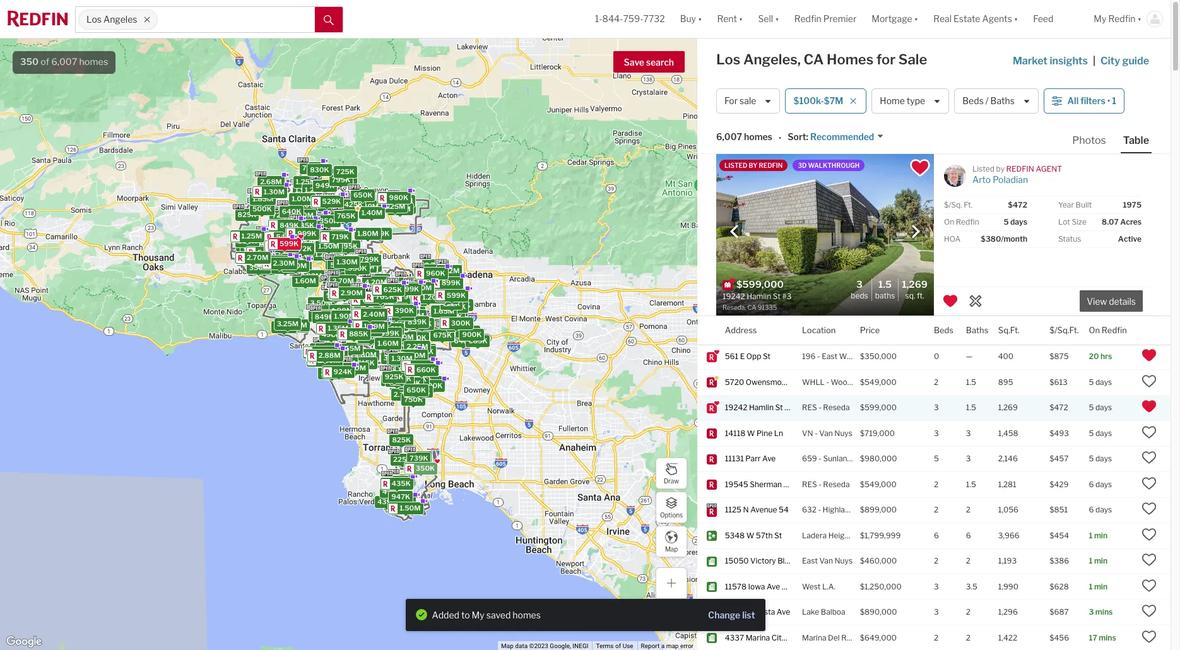 Task type: describe. For each thing, give the bounding box(es) containing it.
939k
[[387, 500, 406, 509]]

#163
[[811, 378, 829, 387]]

1.20m down 935k
[[360, 333, 381, 342]]

baths button
[[967, 316, 989, 345]]

#1137
[[798, 633, 819, 643]]

1.10m up 790k
[[387, 366, 407, 375]]

1.70m up 669k
[[354, 286, 375, 294]]

days for $613
[[1096, 378, 1113, 387]]

1.80m down 6.50m
[[392, 332, 414, 341]]

899k up 689k
[[299, 237, 318, 246]]

1.80m up 895k
[[357, 229, 378, 237]]

marina inside '4337 marina city dr #1137' link
[[746, 633, 771, 643]]

beds for beds / baths
[[963, 96, 984, 106]]

1-844-759-7732
[[595, 13, 665, 24]]

w for 14118
[[748, 429, 756, 438]]

0 vertical spatial 699k
[[380, 329, 399, 338]]

5 for $613
[[1090, 378, 1095, 387]]

849k up 1.05m
[[317, 199, 336, 208]]

added to my saved homes
[[432, 610, 541, 620]]

next button image
[[910, 225, 923, 238]]

2.40m up the 2.45m
[[371, 314, 393, 323]]

1 vertical spatial 5.00m
[[403, 351, 426, 360]]

1.10m right 425k
[[393, 196, 413, 205]]

549k down 495k
[[257, 248, 276, 256]]

1.30m down 1.55m on the left bottom of the page
[[345, 363, 366, 372]]

0 vertical spatial 3.00m
[[274, 263, 296, 272]]

vn
[[803, 429, 814, 438]]

ft. inside 1,269 sq. ft.
[[918, 291, 925, 300]]

1.68m
[[367, 275, 388, 284]]

0 vertical spatial 3.25m
[[283, 262, 305, 270]]

1 vertical spatial 2.60m
[[318, 356, 340, 365]]

0 horizontal spatial 725k
[[272, 211, 290, 220]]

899k down 824k
[[323, 213, 342, 222]]

- for #3
[[819, 403, 822, 413]]

1 horizontal spatial 879k
[[417, 277, 436, 286]]

899k up 1.65m
[[424, 290, 443, 299]]

999k up 597k
[[385, 340, 404, 348]]

2 vertical spatial 2.70m
[[331, 349, 353, 358]]

675k up the 510k
[[405, 344, 423, 353]]

redfin for listed by redfin agent arto poladian
[[1007, 164, 1035, 174]]

561 e opp st link
[[725, 352, 791, 362]]

1 vertical spatial beds
[[851, 291, 869, 300]]

of for terms
[[616, 643, 621, 650]]

rey
[[842, 633, 856, 643]]

829k
[[237, 210, 256, 219]]

849k up 890k
[[280, 220, 299, 229]]

4337
[[725, 633, 745, 643]]

1 horizontal spatial 515k
[[390, 357, 408, 366]]

0 vertical spatial 1.23m
[[413, 281, 434, 290]]

1125 n avenue 54
[[725, 505, 789, 515]]

map for map
[[666, 545, 678, 553]]

650k down 1.85m
[[387, 369, 406, 378]]

sell ▾ button
[[759, 0, 780, 38]]

899k down 1.62m at the top left of page
[[441, 278, 461, 287]]

900k up 648k
[[458, 327, 478, 336]]

ave for iowa
[[767, 582, 781, 592]]

1.10m up 390k
[[396, 295, 416, 304]]

0 vertical spatial 2.20m
[[274, 249, 295, 258]]

650k down 660k on the left
[[407, 385, 426, 394]]

2.40m down 1.95m
[[356, 299, 379, 308]]

opp
[[747, 352, 762, 361]]

550k up 659k
[[401, 375, 421, 384]]

1.03m
[[336, 318, 357, 327]]

1.25m up 498k
[[320, 320, 341, 329]]

0 vertical spatial 599k
[[279, 239, 298, 248]]

1 min for $386
[[1090, 557, 1108, 566]]

680k
[[409, 380, 428, 388]]

0 horizontal spatial 775k
[[399, 304, 417, 313]]

res for #3
[[803, 403, 818, 413]]

1.25m up the 2.45m
[[357, 317, 377, 326]]

st for 5348 w 57th st
[[775, 531, 782, 540]]

924k
[[333, 367, 352, 376]]

690k
[[400, 456, 420, 465]]

719k
[[331, 232, 349, 241]]

2.68m
[[260, 177, 282, 186]]

849k up 2.50m
[[289, 251, 308, 259]]

0 horizontal spatial 1.00m
[[292, 194, 313, 203]]

675k down 848k
[[433, 331, 452, 340]]

days for $472
[[1096, 403, 1113, 413]]

1 horizontal spatial 2.35m
[[373, 324, 395, 333]]

beds for 'beds' button
[[935, 325, 954, 335]]

1.80m right '700k'
[[358, 202, 379, 211]]

999k up 780k
[[368, 275, 387, 284]]

dr
[[788, 633, 796, 643]]

st for 561 e opp st
[[763, 352, 771, 361]]

1 vertical spatial 3.50m
[[310, 298, 332, 307]]

390k
[[395, 306, 414, 315]]

insights
[[1050, 55, 1089, 67]]

0 horizontal spatial 515k
[[357, 358, 375, 367]]

0 vertical spatial ft.
[[964, 200, 973, 210]]

0 vertical spatial 635k
[[348, 257, 367, 266]]

1 vertical spatial 529k
[[379, 300, 397, 309]]

3 up the 17
[[1090, 608, 1095, 617]]

2 vertical spatial 699k
[[410, 452, 429, 461]]

los for los angeles
[[87, 14, 102, 25]]

mortgage ▾ button
[[865, 0, 926, 38]]

rent ▾ button
[[718, 0, 743, 38]]

▾ for mortgage ▾
[[915, 13, 919, 24]]

844-
[[603, 13, 624, 24]]

759-
[[624, 13, 644, 24]]

2 vertical spatial 599k
[[446, 318, 465, 327]]

0 vertical spatial 1.83m
[[252, 194, 273, 203]]

1 vertical spatial 499k
[[413, 319, 432, 328]]

669k
[[362, 295, 381, 304]]

change list
[[709, 610, 756, 620]]

549k down 1.65m
[[431, 326, 450, 335]]

1 horizontal spatial 775k
[[441, 328, 459, 337]]

favorite this home image for $493
[[1142, 425, 1157, 440]]

0 horizontal spatial 2.80m
[[321, 344, 343, 353]]

favorite this home image for $454
[[1142, 527, 1157, 542]]

1.30m down 1.62m at the top left of page
[[430, 276, 451, 285]]

3 right $890,000
[[935, 608, 939, 617]]

825k
[[392, 435, 411, 444]]

location button
[[803, 316, 836, 345]]

1.95m
[[353, 289, 374, 297]]

2 marina from the left
[[803, 633, 827, 643]]

1.30m up 818k at the left
[[391, 354, 412, 363]]

5720 owensmouth ave #163 link
[[725, 378, 829, 388]]

table
[[1124, 135, 1150, 147]]

1.70m down 785k
[[267, 257, 288, 266]]

0 horizontal spatial 2.00m
[[287, 261, 309, 270]]

460k
[[317, 240, 336, 249]]

1.35m up 139k
[[423, 265, 443, 274]]

0 horizontal spatial 1.69m
[[364, 321, 385, 330]]

$549,000 for res - reseda
[[861, 480, 897, 489]]

1 van from the top
[[820, 429, 833, 438]]

570k
[[330, 261, 349, 270]]

3 inside map region
[[335, 312, 340, 321]]

1,269 for 1,269
[[999, 403, 1019, 413]]

favorite button checkbox
[[910, 157, 931, 179]]

1.70m down 719k
[[335, 243, 356, 252]]

0 horizontal spatial 2.35m
[[351, 321, 373, 330]]

google image
[[3, 634, 45, 650]]

0 vertical spatial 600k
[[407, 333, 426, 342]]

969k
[[370, 229, 389, 238]]

1 horizontal spatial 2.00m
[[337, 265, 360, 274]]

11578 iowa ave #101 west l.a.
[[725, 582, 836, 592]]

4.25m up 1.58m
[[334, 290, 356, 299]]

$599,000
[[861, 403, 897, 413]]

1.25m down 830k at top left
[[296, 177, 316, 186]]

0 horizontal spatial 3.40m
[[332, 254, 354, 263]]

999k down 5.90m
[[326, 291, 345, 300]]

1-
[[595, 13, 603, 24]]

1.05m
[[303, 215, 324, 224]]

1 horizontal spatial my
[[1095, 13, 1107, 24]]

650k up the 510k
[[414, 347, 434, 356]]

561 e opp st
[[725, 352, 771, 361]]

location
[[803, 325, 836, 335]]

real estate agents ▾ link
[[934, 0, 1019, 38]]

5 for $472
[[1090, 403, 1095, 413]]

1.20m up 475k
[[386, 477, 407, 486]]

630k
[[398, 352, 418, 360]]

17
[[1090, 633, 1098, 643]]

arto poladian image
[[937, 165, 972, 200]]

1.80m up 890k
[[296, 217, 317, 225]]

0 horizontal spatial 840k
[[370, 320, 389, 329]]

7323 genesta ave link
[[725, 608, 791, 618]]

1.70m up the 1.68m
[[354, 262, 375, 271]]

550k down 660k on the left
[[411, 387, 430, 396]]

1.25m down 829k
[[241, 231, 262, 240]]

2 vertical spatial 350k
[[416, 464, 435, 473]]

section containing added to my saved homes
[[406, 599, 766, 631]]

highland
[[823, 505, 854, 515]]

1 vertical spatial 3.00m
[[321, 368, 343, 377]]

675k down 649k
[[329, 367, 347, 376]]

550k down 450k
[[421, 378, 440, 386]]

res - reseda for 19545 sherman way #31
[[803, 480, 850, 489]]

6 right $851
[[1090, 505, 1095, 515]]

1 vertical spatial 1.69m
[[400, 339, 421, 348]]

2 horizontal spatial 515k
[[409, 319, 427, 328]]

2.40m up 935k
[[363, 310, 385, 318]]

1 horizontal spatial 2.80m
[[397, 383, 419, 392]]

2 vertical spatial 725k
[[388, 376, 406, 385]]

homes inside section
[[513, 610, 541, 620]]

1 horizontal spatial 1.36m
[[404, 295, 425, 304]]

450k
[[417, 365, 437, 374]]

1 vertical spatial 2.25m
[[407, 342, 428, 351]]

6 days for $429
[[1090, 480, 1113, 489]]

1.25m up 1.07m
[[304, 185, 325, 194]]

favorite this home image for $456
[[1142, 629, 1157, 645]]

1 vertical spatial 1.00m
[[370, 331, 391, 340]]

0 vertical spatial 2.70m
[[247, 253, 268, 262]]

0 vertical spatial 725k
[[336, 167, 354, 176]]

799k up 824k
[[332, 175, 350, 184]]

year built
[[1059, 200, 1093, 210]]

0 vertical spatial 2.60m
[[328, 310, 350, 319]]

favorite this home image for $628
[[1142, 578, 1157, 594]]

1 vertical spatial my
[[472, 610, 485, 620]]

5 days for $472
[[1090, 403, 1113, 413]]

5 for $457
[[1090, 454, 1095, 464]]

1 vertical spatial 2.20m
[[368, 300, 390, 309]]

3 down 0
[[935, 403, 939, 413]]

4.25m down '2.09m'
[[333, 283, 354, 292]]

1 horizontal spatial 640k
[[408, 322, 427, 330]]

1.20m up 2.05m at the left
[[402, 307, 422, 316]]

710k
[[396, 497, 414, 506]]

1.20m down 980k
[[390, 204, 411, 213]]

$386
[[1050, 557, 1070, 566]]

$454
[[1050, 531, 1070, 540]]

- right 659
[[819, 454, 822, 464]]

price button
[[861, 316, 881, 345]]

0 vertical spatial $472
[[1009, 200, 1028, 210]]

1 min for $454
[[1090, 531, 1108, 540]]

1.35m up 4.00m
[[339, 313, 359, 321]]

1.30m down 895k
[[336, 257, 357, 266]]

999k down 1.05m
[[297, 229, 316, 238]]

▾ for rent ▾
[[739, 13, 743, 24]]

6 left 3,966
[[967, 531, 972, 540]]

495k
[[261, 232, 280, 241]]

6 right $429
[[1090, 480, 1095, 489]]

1.10m up 1.13m
[[440, 265, 460, 274]]

redfin inside on redfin button
[[1102, 325, 1128, 335]]

sort
[[788, 132, 807, 142]]

1.20m down the 460k
[[315, 250, 336, 258]]

1.70m down 780k
[[366, 301, 387, 310]]

photo of 19242 hamlin st #3, reseda, ca 91335 image
[[717, 154, 935, 316]]

1.30m down 2.68m
[[263, 187, 284, 196]]

0 horizontal spatial 3.20m
[[263, 252, 285, 261]]

1.20m up 498k
[[326, 317, 347, 326]]

beds / baths
[[963, 96, 1015, 106]]

homes inside 6,007 homes •
[[744, 132, 773, 142]]

rent ▾
[[718, 13, 743, 24]]

549k up 648k
[[450, 321, 469, 330]]

1 horizontal spatial 1.83m
[[356, 312, 377, 320]]

1.10m down 960k
[[412, 284, 432, 292]]

1 vertical spatial 600k
[[423, 381, 442, 390]]

659 - sunland/tujunga
[[803, 454, 883, 464]]

1.35m up 689k
[[276, 241, 296, 250]]

1 horizontal spatial 3.40m
[[369, 296, 392, 305]]

1 vertical spatial 949k
[[355, 293, 374, 302]]

1.70m down '2.09m'
[[326, 281, 346, 290]]

760k
[[452, 300, 470, 309]]

mins for 3 mins
[[1096, 608, 1113, 617]]

sunland/tujunga
[[824, 454, 883, 464]]

2 vertical spatial 1.83m
[[398, 382, 419, 390]]

redfin up city guide link
[[1109, 13, 1136, 24]]

3 left 1,458 on the bottom right of the page
[[967, 429, 972, 438]]

0 vertical spatial 4.20m
[[365, 278, 387, 287]]

ave for parr
[[763, 454, 776, 464]]

5 ▾ from the left
[[1015, 13, 1019, 24]]

3 mins
[[1090, 608, 1113, 617]]

5 days for $613
[[1090, 378, 1113, 387]]

1 vertical spatial 625k
[[415, 345, 434, 354]]

feed button
[[1026, 0, 1087, 38]]

0 horizontal spatial 625k
[[383, 285, 402, 294]]

885k
[[349, 330, 368, 338]]

ave for genesta
[[777, 608, 791, 617]]

remove $100k-$7m image
[[850, 97, 858, 105]]

2 vertical spatial 750k
[[404, 395, 423, 404]]

sell ▾
[[759, 13, 780, 24]]

use
[[623, 643, 634, 650]]

2.40m down 505k at the left
[[384, 321, 406, 329]]

ladera heights $1,799,999
[[803, 531, 901, 540]]

799k up the 1.68m
[[360, 255, 379, 264]]

1 vertical spatial $472
[[1050, 403, 1069, 413]]

0 horizontal spatial 5.00m
[[376, 313, 399, 322]]

1.25m up 969k
[[385, 202, 405, 211]]

1 vertical spatial 750k
[[384, 343, 403, 352]]

#31
[[801, 480, 814, 489]]

6.50m
[[390, 318, 413, 326]]

849k down 873k
[[443, 312, 462, 321]]

lake balboa
[[803, 608, 846, 617]]

1 horizontal spatial city
[[1101, 55, 1121, 67]]

1.20m up 585k
[[293, 211, 313, 219]]

lot size
[[1059, 217, 1087, 227]]

- for ln
[[815, 429, 818, 438]]

$1,250,000
[[861, 582, 902, 592]]

900k down 6.00m
[[404, 292, 423, 301]]

3d
[[798, 162, 807, 169]]

1 vertical spatial 635k
[[388, 377, 407, 386]]

8.07
[[1103, 217, 1119, 227]]

$460,000
[[861, 557, 898, 566]]

0 horizontal spatial 2.25m
[[341, 266, 363, 274]]

$1,799,999
[[861, 531, 901, 540]]

lake
[[803, 608, 820, 617]]

2.88m
[[318, 351, 340, 360]]

1.35m down the 1.68m
[[357, 294, 378, 303]]

1,269 for 1,269 sq. ft.
[[903, 279, 928, 290]]

2 vertical spatial baths
[[967, 325, 989, 335]]

0 vertical spatial on redfin
[[945, 217, 980, 227]]

submit search image
[[324, 15, 334, 25]]

size
[[1073, 217, 1087, 227]]

$/sq.ft.
[[1050, 325, 1079, 335]]

1 horizontal spatial 350k
[[319, 216, 338, 225]]

3 left 2,146
[[967, 454, 972, 464]]

1 horizontal spatial east
[[822, 352, 838, 361]]

430k
[[324, 231, 343, 240]]

5.90m
[[326, 282, 349, 291]]

redfin down $/sq. ft. at right top
[[957, 217, 980, 227]]

11131 parr ave link
[[725, 454, 791, 465]]

of for 350
[[41, 56, 49, 68]]

2 horizontal spatial 3.20m
[[392, 380, 414, 389]]

1 inside button
[[1113, 96, 1117, 106]]

genesta
[[746, 608, 776, 617]]

res - reseda for 19242 hamlin st #3
[[803, 403, 850, 413]]

1 vertical spatial 1.59m
[[382, 325, 403, 334]]

1.20m left 498k
[[273, 322, 294, 331]]

2.99m
[[285, 322, 307, 331]]

sort :
[[788, 132, 809, 142]]

▾ for buy ▾
[[698, 13, 702, 24]]

2 vertical spatial 875k
[[385, 374, 404, 383]]

0 vertical spatial 750k
[[368, 287, 387, 296]]

0 horizontal spatial city
[[772, 633, 786, 643]]

3,966
[[999, 531, 1020, 540]]

0 horizontal spatial east
[[803, 557, 818, 566]]

1 vertical spatial 350k
[[249, 263, 268, 272]]

4.50m
[[385, 285, 408, 293]]

675k up 659k
[[408, 375, 426, 384]]

1 vertical spatial 699k
[[396, 345, 415, 354]]

799k up 1.07m
[[302, 163, 321, 172]]

11578 iowa ave #101 link
[[725, 582, 799, 593]]

1.5 for 895
[[967, 378, 977, 387]]

650k up 818k at the left
[[390, 355, 409, 364]]

map region
[[0, 24, 804, 650]]



Task type: vqa. For each thing, say whether or not it's contained in the screenshot.


Task type: locate. For each thing, give the bounding box(es) containing it.
1 horizontal spatial los
[[717, 51, 741, 68]]

2 vertical spatial beds
[[935, 325, 954, 335]]

2 units
[[389, 310, 412, 319], [311, 311, 334, 320], [409, 320, 432, 329]]

favorite this home image for $613
[[1142, 374, 1157, 389]]

0 vertical spatial min
[[1095, 531, 1108, 540]]

2 unfavorite this home image from the top
[[1142, 399, 1157, 414]]

east right "blvd"
[[803, 557, 818, 566]]

1.49m
[[395, 304, 416, 312], [395, 304, 416, 312]]

599k up 618k
[[446, 318, 465, 327]]

ft. right '$/sq.'
[[964, 200, 973, 210]]

2 min from the top
[[1095, 557, 1108, 566]]

925k
[[385, 372, 403, 381]]

map down "options"
[[666, 545, 678, 553]]

1.35m down 1.58m
[[327, 324, 348, 333]]

los down rent ▾ button
[[717, 51, 741, 68]]

1 min for $628
[[1090, 582, 1108, 592]]

725k right 830k at top left
[[336, 167, 354, 176]]

hills
[[869, 378, 884, 387]]

1 vertical spatial los
[[717, 51, 741, 68]]

2 vertical spatial st
[[775, 531, 782, 540]]

2 vertical spatial 3.25m
[[277, 319, 298, 328]]

2 horizontal spatial 725k
[[388, 376, 406, 385]]

121k
[[443, 299, 460, 308]]

1.36m down the 1.68m
[[370, 291, 391, 300]]

heading
[[723, 279, 826, 313]]

2 res from the top
[[803, 480, 818, 489]]

1,269 up 1,458 on the bottom right of the page
[[999, 403, 1019, 413]]

529k up 505k at the left
[[379, 300, 397, 309]]

1 vertical spatial 595k
[[392, 374, 411, 383]]

1 horizontal spatial map
[[666, 545, 678, 553]]

©2023
[[530, 643, 549, 650]]

1.36m down 539k
[[404, 295, 425, 304]]

1.20m down 139k
[[422, 293, 443, 302]]

2.00m down 689k
[[287, 261, 309, 270]]

6,007 inside 6,007 homes •
[[717, 132, 743, 142]]

2 1 min from the top
[[1090, 557, 1108, 566]]

options
[[660, 511, 683, 519]]

days for $429
[[1096, 480, 1113, 489]]

unfavorite this home image for days
[[1142, 399, 1157, 414]]

1 horizontal spatial on
[[1090, 325, 1101, 335]]

1 vertical spatial 6,007
[[717, 132, 743, 142]]

$472
[[1009, 200, 1028, 210], [1050, 403, 1069, 413]]

beds inside button
[[963, 96, 984, 106]]

1.5 for 1,281
[[967, 480, 977, 489]]

ave for owensmouth
[[796, 378, 809, 387]]

349k
[[338, 241, 357, 250]]

6 right $1,799,999
[[935, 531, 940, 540]]

• inside button
[[1108, 96, 1111, 106]]

sq.ft. button
[[999, 316, 1020, 345]]

769k down 649k
[[331, 367, 349, 376]]

3 left 3.5
[[935, 582, 939, 592]]

1 favorite this home image from the top
[[1142, 374, 1157, 389]]

600k up 530k
[[407, 333, 426, 342]]

2.00m up 5.90m
[[337, 265, 360, 274]]

625k up the 510k
[[415, 345, 434, 354]]

799k
[[302, 163, 321, 172], [332, 175, 350, 184], [360, 255, 379, 264], [400, 284, 419, 293]]

▾ right rent
[[739, 13, 743, 24]]

on inside button
[[1090, 325, 1101, 335]]

w inside "link"
[[748, 429, 756, 438]]

nuys up 659 - sunland/tujunga
[[835, 429, 853, 438]]

map inside button
[[666, 545, 678, 553]]

ladera
[[803, 531, 827, 540]]

0 horizontal spatial 1,269
[[903, 279, 928, 290]]

0 horizontal spatial 350k
[[249, 263, 268, 272]]

1.83m
[[252, 194, 273, 203], [356, 312, 377, 320], [398, 382, 419, 390]]

1.23m up 4.00m
[[353, 313, 373, 322]]

reseda for $549,000
[[824, 480, 850, 489]]

parr
[[746, 454, 761, 464]]

1 horizontal spatial 635k
[[388, 377, 407, 386]]

for
[[725, 96, 738, 106]]

999k up 890k
[[294, 221, 314, 230]]

549k up 785k
[[276, 232, 295, 241]]

• for 6,007 homes •
[[779, 132, 782, 143]]

reseda for $599,000
[[824, 403, 850, 413]]

market insights link
[[1013, 41, 1089, 69]]

1 horizontal spatial 769k
[[376, 292, 394, 301]]

1 horizontal spatial 4.20m
[[365, 278, 387, 287]]

2 horizontal spatial homes
[[744, 132, 773, 142]]

year
[[1059, 200, 1075, 210]]

1 vertical spatial 875k
[[330, 314, 349, 323]]

1 vertical spatial 2.15m
[[395, 341, 416, 350]]

590k down 1.85m
[[389, 368, 408, 376]]

0 horizontal spatial of
[[41, 56, 49, 68]]

0 vertical spatial on
[[945, 217, 955, 227]]

home type button
[[872, 88, 950, 114]]

- for st
[[818, 352, 821, 361]]

1 for $628
[[1090, 582, 1093, 592]]

1 vertical spatial 3.40m
[[369, 296, 392, 305]]

map for map data ©2023 google, inegi
[[501, 643, 514, 650]]

favorite this home image for $687
[[1142, 604, 1157, 619]]

favorite this home image for $457
[[1142, 450, 1157, 466]]

type
[[907, 96, 926, 106]]

error
[[681, 643, 694, 650]]

15050 victory blvd #103 link
[[725, 557, 813, 567]]

6 days right $429
[[1090, 480, 1113, 489]]

7323
[[725, 608, 744, 617]]

$100k-$7m button
[[786, 88, 867, 114]]

0 horizontal spatial 640k
[[282, 207, 301, 215]]

nuys
[[835, 429, 853, 438], [835, 557, 853, 566]]

beds / baths button
[[955, 88, 1040, 114]]

2.00m down 5.69m
[[379, 324, 401, 333]]

940k
[[401, 379, 421, 388]]

2.45m
[[369, 326, 390, 335]]

0 horizontal spatial on
[[945, 217, 955, 227]]

3 ▾ from the left
[[776, 13, 780, 24]]

terms of use
[[596, 643, 634, 650]]

x-out this home image
[[969, 294, 984, 309]]

homes down los angeles at the left of page
[[79, 56, 108, 68]]

1 vertical spatial 3.25m
[[353, 305, 375, 314]]

1 res from the top
[[803, 403, 818, 413]]

4 favorite this home image from the top
[[1142, 502, 1157, 517]]

640k
[[282, 207, 301, 215], [408, 322, 427, 330]]

635k down 895k
[[348, 257, 367, 266]]

$100k-
[[794, 96, 825, 106]]

beds
[[963, 96, 984, 106], [851, 291, 869, 300], [935, 325, 954, 335]]

marina left del
[[803, 633, 827, 643]]

0 vertical spatial res
[[803, 403, 818, 413]]

375k
[[383, 353, 402, 362]]

hoa
[[945, 234, 961, 244]]

1 vertical spatial min
[[1095, 557, 1108, 566]]

1 vertical spatial 1.83m
[[356, 312, 377, 320]]

1.5 for 1,269
[[967, 403, 977, 413]]

1 nuys from the top
[[835, 429, 853, 438]]

mins right the 17
[[1100, 633, 1117, 643]]

0 horizontal spatial 2.15m
[[247, 254, 268, 262]]

1.30m down 390k
[[394, 318, 415, 327]]

5 favorite this home image from the top
[[1142, 629, 1157, 645]]

redfin up the hrs at the bottom right of page
[[1102, 325, 1128, 335]]

sell
[[759, 13, 774, 24]]

min for $454
[[1095, 531, 1108, 540]]

0 vertical spatial reseda
[[824, 403, 850, 413]]

1 marina from the left
[[746, 633, 771, 643]]

0 horizontal spatial 6,007
[[51, 56, 77, 68]]

0 vertical spatial 2.25m
[[341, 266, 363, 274]]

5 favorite this home image from the top
[[1142, 578, 1157, 594]]

597k
[[392, 349, 410, 358]]

angeles
[[104, 14, 137, 25]]

1.62m
[[439, 266, 460, 275]]

previous button image
[[729, 225, 741, 238]]

1 vertical spatial 590k
[[389, 368, 408, 376]]

3 min from the top
[[1095, 582, 1108, 592]]

5720
[[725, 378, 745, 387]]

6 days right $851
[[1090, 505, 1113, 515]]

city right |
[[1101, 55, 1121, 67]]

res for #31
[[803, 480, 818, 489]]

947k
[[391, 492, 410, 501]]

0 horizontal spatial 529k
[[322, 197, 341, 206]]

mins for 17 mins
[[1100, 633, 1117, 643]]

3 1 min from the top
[[1090, 582, 1108, 592]]

unfavorite this home image
[[943, 294, 959, 309]]

0 vertical spatial 2.15m
[[247, 254, 268, 262]]

1.07m
[[299, 200, 320, 209]]

on redfin button
[[1090, 316, 1128, 345]]

▾ right buy in the top right of the page
[[698, 13, 702, 24]]

ave right parr
[[763, 454, 776, 464]]

1.23m down 960k
[[413, 281, 434, 290]]

0 vertical spatial 1,269
[[903, 279, 928, 290]]

on redfin down $/sq. ft. at right top
[[945, 217, 980, 227]]

400
[[999, 352, 1014, 361]]

0 horizontal spatial 3.50m
[[310, 298, 332, 307]]

6 days for $851
[[1090, 505, 1113, 515]]

1.59m down 850k
[[243, 246, 264, 255]]

3 right $719,000
[[935, 429, 939, 438]]

favorite this home image
[[1142, 425, 1157, 440], [1142, 450, 1157, 466], [1142, 476, 1157, 491], [1142, 502, 1157, 517], [1142, 578, 1157, 594]]

769k down the 1.68m
[[376, 292, 394, 301]]

632
[[803, 505, 817, 515]]

1 vertical spatial 2.70m
[[332, 276, 354, 285]]

350k
[[319, 216, 338, 225], [249, 263, 268, 272], [416, 464, 435, 473]]

1 ▾ from the left
[[698, 13, 702, 24]]

2 favorite this home image from the top
[[1142, 450, 1157, 466]]

2.25m up 5.90m
[[341, 266, 363, 274]]

0 vertical spatial homes
[[79, 56, 108, 68]]

3
[[857, 279, 863, 290], [335, 312, 340, 321], [935, 403, 939, 413], [935, 429, 939, 438], [967, 429, 972, 438], [967, 454, 972, 464], [935, 582, 939, 592], [935, 608, 939, 617], [1090, 608, 1095, 617]]

0 horizontal spatial 879k
[[391, 491, 409, 500]]

los left the angeles
[[87, 14, 102, 25]]

1 horizontal spatial redfin
[[1007, 164, 1035, 174]]

750k
[[368, 287, 387, 296], [384, 343, 403, 352], [404, 395, 423, 404]]

favorite this home image for $386
[[1142, 553, 1157, 568]]

54
[[779, 505, 789, 515]]

899k left 719k
[[309, 237, 329, 246]]

favorite this home image for $429
[[1142, 476, 1157, 491]]

los for los angeles, ca homes for sale
[[717, 51, 741, 68]]

baths inside button
[[991, 96, 1015, 106]]

5 for $493
[[1090, 429, 1095, 438]]

1 res - reseda from the top
[[803, 403, 850, 413]]

1 reseda from the top
[[824, 403, 850, 413]]

159k
[[255, 264, 273, 273]]

days for $851
[[1096, 505, 1113, 515]]

on
[[945, 217, 955, 227], [1090, 325, 1101, 335]]

0 vertical spatial 595k
[[390, 203, 409, 212]]

▾ for sell ▾
[[776, 13, 780, 24]]

350k up 430k
[[319, 216, 338, 225]]

1.5 inside 1.5 baths
[[879, 279, 892, 290]]

3.40m up '2.09m'
[[332, 254, 354, 263]]

1 vertical spatial city
[[772, 633, 786, 643]]

2 van from the top
[[820, 557, 833, 566]]

0 vertical spatial 640k
[[282, 207, 301, 215]]

redfin inside button
[[795, 13, 822, 24]]

favorite this home image for $851
[[1142, 502, 1157, 517]]

1 horizontal spatial 840k
[[446, 314, 465, 322]]

529k
[[322, 197, 341, 206], [379, 300, 397, 309]]

750k down 659k
[[404, 395, 423, 404]]

1.70m down 1.55m on the left bottom of the page
[[335, 359, 355, 367]]

mortgage ▾ button
[[872, 0, 919, 38]]

—
[[967, 352, 973, 361]]

built
[[1076, 200, 1093, 210]]

635k
[[348, 257, 367, 266], [388, 377, 407, 386]]

0 horizontal spatial beds
[[851, 291, 869, 300]]

on up "20"
[[1090, 325, 1101, 335]]

min for $628
[[1095, 582, 1108, 592]]

1.48m
[[355, 292, 376, 301]]

owensmouth
[[746, 378, 794, 387]]

wilmington
[[840, 352, 881, 361]]

homes up 'listed by redfin'
[[744, 132, 773, 142]]

mins up 17 mins
[[1096, 608, 1113, 617]]

• inside 6,007 homes •
[[779, 132, 782, 143]]

price
[[861, 325, 881, 335]]

1 for $386
[[1090, 557, 1093, 566]]

st left #3
[[776, 403, 783, 413]]

0 vertical spatial 590k
[[385, 350, 405, 358]]

529k up 765k
[[322, 197, 341, 206]]

days for $493
[[1096, 429, 1113, 438]]

- for 54
[[819, 505, 822, 515]]

365k
[[335, 175, 354, 184]]

|
[[1094, 55, 1096, 67]]

0 horizontal spatial 499k
[[328, 199, 347, 208]]

0 vertical spatial 625k
[[383, 285, 402, 294]]

city
[[1101, 55, 1121, 67], [772, 633, 786, 643]]

1.45m
[[311, 349, 332, 358]]

1.20m down the 1.68m
[[365, 289, 386, 298]]

0 horizontal spatial 1.23m
[[353, 313, 373, 322]]

790k
[[384, 375, 403, 384]]

350
[[20, 56, 39, 68]]

section
[[406, 599, 766, 631]]

1 min from the top
[[1095, 531, 1108, 540]]

1.80m down 885k in the left bottom of the page
[[355, 350, 377, 359]]

favorite this home image
[[1142, 374, 1157, 389], [1142, 527, 1157, 542], [1142, 553, 1157, 568], [1142, 604, 1157, 619], [1142, 629, 1157, 645]]

$890,000
[[861, 608, 898, 617]]

2 horizontal spatial 2.00m
[[379, 324, 401, 333]]

1 1 min from the top
[[1090, 531, 1108, 540]]

1 min right $386
[[1090, 557, 1108, 566]]

599k up '760k'
[[447, 290, 466, 299]]

11131
[[725, 454, 744, 464]]

2 horizontal spatial beds
[[963, 96, 984, 106]]

1.59m
[[243, 246, 264, 255], [382, 325, 403, 334]]

14118
[[725, 429, 746, 438]]

1.13m
[[441, 280, 461, 288]]

4 favorite this home image from the top
[[1142, 604, 1157, 619]]

redfin for listed by redfin
[[759, 162, 783, 169]]

1 vertical spatial 4.20m
[[342, 360, 364, 368]]

699k up 1.85m
[[396, 345, 415, 354]]

3.90m
[[312, 344, 335, 353]]

w
[[748, 429, 756, 438], [747, 531, 755, 540]]

redfin inside 'listed by redfin agent arto poladian'
[[1007, 164, 1035, 174]]

photos
[[1073, 135, 1107, 147]]

1 horizontal spatial 2.15m
[[395, 341, 416, 350]]

2 reseda from the top
[[824, 480, 850, 489]]

1 horizontal spatial homes
[[513, 610, 541, 620]]

799k up 390k
[[400, 284, 419, 293]]

on redfin up the hrs at the bottom right of page
[[1090, 325, 1128, 335]]

439k
[[377, 497, 396, 506]]

1 vertical spatial 6 days
[[1090, 505, 1113, 515]]

1 min right $454
[[1090, 531, 1108, 540]]

report
[[641, 643, 660, 650]]

favorite button image
[[910, 157, 931, 179]]

5 days for $457
[[1090, 454, 1113, 464]]

7323 genesta ave
[[725, 608, 791, 617]]

redfin right the by
[[759, 162, 783, 169]]

- right vn
[[815, 429, 818, 438]]

0 horizontal spatial my
[[472, 610, 485, 620]]

min for $386
[[1095, 557, 1108, 566]]

- right 196
[[818, 352, 821, 361]]

8.07 acres
[[1103, 217, 1142, 227]]

- for #163
[[827, 378, 830, 387]]

879k up 539k
[[417, 277, 436, 286]]

660k
[[416, 365, 436, 374]]

- right the whll
[[827, 378, 830, 387]]

walkthrough
[[809, 162, 860, 169]]

900k down 300k
[[462, 330, 482, 339]]

None search field
[[158, 7, 315, 32]]

4 ▾ from the left
[[915, 13, 919, 24]]

reseda up 632 - highland park
[[824, 480, 850, 489]]

6 ▾ from the left
[[1138, 13, 1142, 24]]

1 vertical spatial baths
[[876, 291, 896, 300]]

1 vertical spatial reseda
[[824, 480, 850, 489]]

vn - van nuys
[[803, 429, 853, 438]]

res - reseda up 632 - highland park
[[803, 480, 850, 489]]

3 favorite this home image from the top
[[1142, 476, 1157, 491]]

$549,000 for whll - woodland hills
[[861, 378, 897, 387]]

city left dr at bottom right
[[772, 633, 786, 643]]

425k
[[344, 200, 363, 209]]

0 vertical spatial east
[[822, 352, 838, 361]]

899k down 630k at the left
[[398, 365, 417, 374]]

- for #31
[[819, 480, 822, 489]]

530k
[[406, 344, 426, 353]]

acres
[[1121, 217, 1142, 227]]

0 horizontal spatial 1.15m
[[248, 238, 268, 247]]

homes
[[79, 56, 108, 68], [744, 132, 773, 142], [513, 610, 541, 620]]

0 horizontal spatial 949k
[[315, 181, 334, 190]]

2 ▾ from the left
[[739, 13, 743, 24]]

days for $457
[[1096, 454, 1113, 464]]

• for all filters • 1
[[1108, 96, 1111, 106]]

2 $549,000 from the top
[[861, 480, 897, 489]]

1 $549,000 from the top
[[861, 378, 897, 387]]

0 vertical spatial 529k
[[322, 197, 341, 206]]

1 vertical spatial 640k
[[408, 322, 427, 330]]

my right to
[[472, 610, 485, 620]]

1 for $454
[[1090, 531, 1093, 540]]

949k down the 1.68m
[[355, 293, 374, 302]]

0 vertical spatial 6 days
[[1090, 480, 1113, 489]]

-
[[818, 352, 821, 361], [827, 378, 830, 387], [819, 403, 822, 413], [815, 429, 818, 438], [819, 454, 822, 464], [819, 480, 822, 489], [819, 505, 822, 515]]

5.69m
[[388, 314, 410, 322]]

5.00m up the 510k
[[403, 351, 426, 360]]

ca
[[804, 51, 824, 68]]

830k
[[310, 165, 329, 174]]

all filters • 1
[[1068, 96, 1117, 106]]

st inside 'link'
[[776, 403, 783, 413]]

20
[[1090, 352, 1100, 361]]

remove los angeles image
[[143, 16, 151, 23]]

2 6 days from the top
[[1090, 505, 1113, 515]]

1 favorite this home image from the top
[[1142, 425, 1157, 440]]

840k down 873k
[[446, 314, 465, 322]]

0 vertical spatial 1 min
[[1090, 531, 1108, 540]]

• left sort
[[779, 132, 782, 143]]

sell ▾ button
[[751, 0, 787, 38]]

1 6 days from the top
[[1090, 480, 1113, 489]]

home type
[[880, 96, 926, 106]]

2 res - reseda from the top
[[803, 480, 850, 489]]

3 inside the 3 beds
[[857, 279, 863, 290]]

0 vertical spatial •
[[1108, 96, 1111, 106]]

1 vertical spatial on redfin
[[1090, 325, 1128, 335]]

unfavorite this home image
[[1142, 348, 1157, 363], [1142, 399, 1157, 414]]

5.00m up the 2.45m
[[376, 313, 399, 322]]

1 horizontal spatial 1.15m
[[328, 260, 348, 268]]

0 vertical spatial 1.15m
[[248, 238, 268, 247]]

2 nuys from the top
[[835, 557, 853, 566]]

5 days for $493
[[1090, 429, 1113, 438]]

1 horizontal spatial 2.10m
[[385, 321, 406, 330]]

3 favorite this home image from the top
[[1142, 553, 1157, 568]]

0 horizontal spatial 3.00m
[[274, 263, 296, 272]]

unfavorite this home image for hrs
[[1142, 348, 1157, 363]]

1.59m down 5.69m
[[382, 325, 403, 334]]

3.40m down 3.49m
[[369, 296, 392, 305]]

600k
[[407, 333, 426, 342], [423, 381, 442, 390]]

w for 5348
[[747, 531, 755, 540]]

650k up 425k
[[353, 191, 373, 199]]

2 favorite this home image from the top
[[1142, 527, 1157, 542]]

1 unfavorite this home image from the top
[[1142, 348, 1157, 363]]

0 vertical spatial 1.59m
[[243, 246, 264, 255]]



